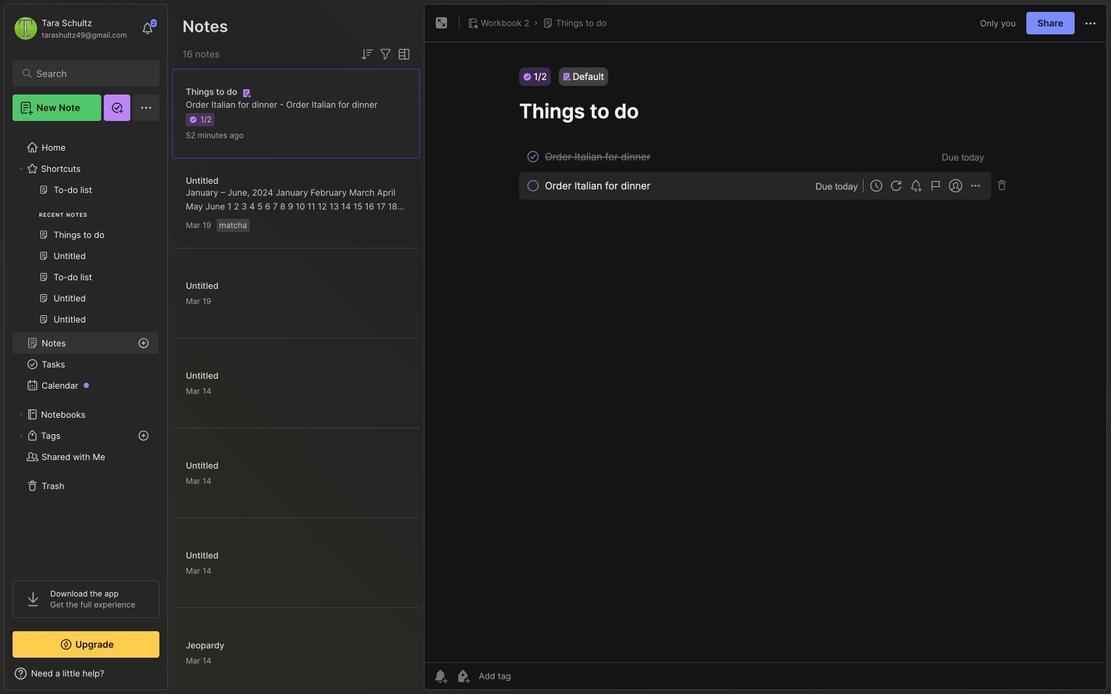 Task type: vqa. For each thing, say whether or not it's contained in the screenshot.
2nd tab
no



Task type: describe. For each thing, give the bounding box(es) containing it.
click to collapse image
[[167, 670, 177, 686]]

group inside main element
[[13, 179, 159, 338]]

WHAT'S NEW field
[[5, 664, 167, 685]]

more actions image
[[1083, 16, 1099, 31]]

add filters image
[[378, 46, 394, 62]]

add tag image
[[455, 669, 471, 685]]

Add filters field
[[378, 46, 394, 62]]

expand tags image
[[17, 432, 25, 440]]

More actions field
[[1083, 15, 1099, 31]]

expand notebooks image
[[17, 411, 25, 419]]

none search field inside main element
[[36, 66, 142, 81]]



Task type: locate. For each thing, give the bounding box(es) containing it.
group
[[13, 179, 159, 338]]

None search field
[[36, 66, 142, 81]]

Add tag field
[[478, 671, 577, 683]]

Sort options field
[[359, 46, 375, 62]]

note window element
[[424, 4, 1108, 694]]

tree
[[5, 129, 167, 569]]

tree inside main element
[[5, 129, 167, 569]]

expand note image
[[434, 15, 450, 31]]

main element
[[0, 0, 172, 695]]

add a reminder image
[[433, 669, 449, 685]]

Note Editor text field
[[425, 42, 1107, 663]]

Search text field
[[36, 67, 142, 80]]

Account field
[[13, 15, 127, 42]]

View options field
[[394, 46, 412, 62]]



